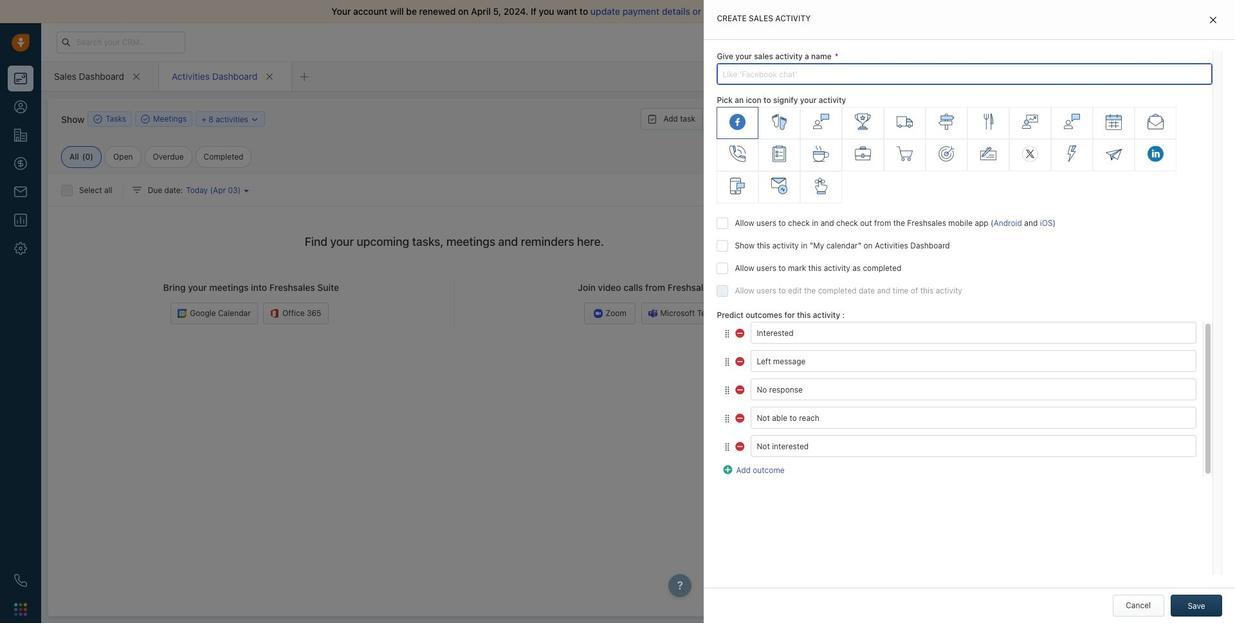 Task type: describe. For each thing, give the bounding box(es) containing it.
1 ui drag handle image from the top
[[724, 329, 731, 338]]

phone image
[[14, 574, 27, 587]]

minus filled image for second ui drag handle image from the top of the page
[[736, 355, 746, 365]]

Search your CRM... text field
[[57, 31, 185, 53]]

minus filled image for first ui drag handle icon from the top
[[736, 383, 746, 394]]

2 ui drag handle image from the top
[[724, 357, 731, 367]]

Like 'Facebook chat' text field
[[717, 63, 1213, 85]]

1 ui drag handle image from the top
[[724, 385, 731, 395]]

plus filled image
[[724, 464, 734, 474]]



Task type: locate. For each thing, give the bounding box(es) containing it.
dialog
[[704, 0, 1236, 623]]

0 vertical spatial ui drag handle image
[[724, 329, 731, 338]]

minus filled image
[[736, 327, 746, 337], [736, 355, 746, 365], [736, 383, 746, 394], [736, 412, 746, 422]]

freshworks switcher image
[[14, 603, 27, 616]]

3 ui drag handle image from the top
[[724, 414, 731, 423]]

tab panel
[[704, 0, 1236, 623]]

minus filled image for 1st ui drag handle image from the top
[[736, 327, 746, 337]]

ui drag handle image
[[724, 385, 731, 395], [724, 442, 731, 452]]

ui drag handle image
[[724, 329, 731, 338], [724, 357, 731, 367], [724, 414, 731, 423]]

phone element
[[8, 568, 33, 593]]

4 minus filled image from the top
[[736, 412, 746, 422]]

minus filled image
[[736, 440, 746, 450]]

None text field
[[751, 322, 1197, 344], [751, 350, 1197, 372], [751, 379, 1197, 401], [751, 322, 1197, 344], [751, 350, 1197, 372], [751, 379, 1197, 401]]

0 vertical spatial ui drag handle image
[[724, 385, 731, 395]]

2 minus filled image from the top
[[736, 355, 746, 365]]

None text field
[[751, 407, 1197, 429], [751, 435, 1197, 457], [751, 407, 1197, 429], [751, 435, 1197, 457]]

send email image
[[1115, 38, 1124, 47]]

2 ui drag handle image from the top
[[724, 442, 731, 452]]

close image
[[1214, 7, 1223, 16]]

1 vertical spatial ui drag handle image
[[724, 357, 731, 367]]

what's new image
[[1144, 37, 1153, 46]]

1 vertical spatial ui drag handle image
[[724, 442, 731, 452]]

1 minus filled image from the top
[[736, 327, 746, 337]]

minus filled image for 3rd ui drag handle image
[[736, 412, 746, 422]]

down image
[[251, 115, 260, 124]]

2 vertical spatial ui drag handle image
[[724, 414, 731, 423]]

3 minus filled image from the top
[[736, 383, 746, 394]]



Task type: vqa. For each thing, say whether or not it's contained in the screenshot.
Start typing the details about the meeting... Text Field
no



